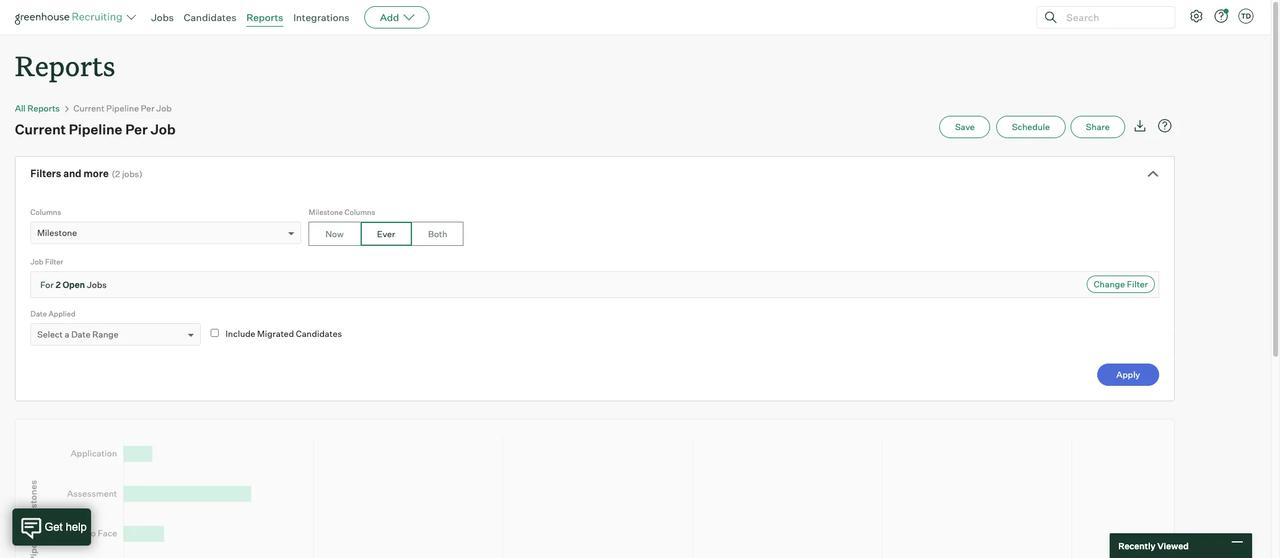 Task type: vqa. For each thing, say whether or not it's contained in the screenshot.
the "Select a Date Range"
yes



Task type: locate. For each thing, give the bounding box(es) containing it.
recently viewed
[[1119, 541, 1189, 551]]

both
[[428, 229, 448, 239]]

columns up milestone option
[[30, 208, 61, 217]]

0 vertical spatial 2
[[115, 169, 120, 179]]

share
[[1086, 122, 1110, 132]]

integrations link
[[293, 11, 350, 24]]

2
[[115, 169, 120, 179], [56, 280, 61, 290]]

apply
[[1117, 370, 1141, 380]]

current
[[74, 103, 104, 114], [15, 121, 66, 138]]

1 horizontal spatial 2
[[115, 169, 120, 179]]

filters
[[30, 167, 61, 180]]

1 horizontal spatial columns
[[345, 208, 375, 217]]

include migrated candidates
[[226, 329, 342, 339]]

1 horizontal spatial filter
[[1128, 279, 1149, 290]]

schedule
[[1013, 122, 1051, 132]]

td button
[[1237, 6, 1257, 26]]

0 vertical spatial current
[[74, 103, 104, 114]]

1 horizontal spatial date
[[71, 329, 91, 340]]

current pipeline per job
[[74, 103, 172, 114], [15, 121, 176, 138]]

date up select
[[30, 309, 47, 319]]

2 vertical spatial job
[[30, 257, 44, 267]]

td button
[[1239, 9, 1254, 24]]

select
[[37, 329, 63, 340]]

current pipeline per job link
[[74, 103, 172, 114]]

2 right for
[[56, 280, 61, 290]]

open
[[63, 280, 85, 290]]

milestone up job filter
[[37, 228, 77, 238]]

0 horizontal spatial date
[[30, 309, 47, 319]]

change filter button
[[1088, 276, 1156, 293]]

jobs right open
[[87, 280, 107, 290]]

ever option
[[361, 222, 412, 246]]

candidates link
[[184, 11, 237, 24]]

1 vertical spatial current pipeline per job
[[15, 121, 176, 138]]

pipeline
[[106, 103, 139, 114], [69, 121, 122, 138]]

jobs left candidates 'link'
[[151, 11, 174, 24]]

0 horizontal spatial milestone
[[37, 228, 77, 238]]

milestone up the now
[[309, 208, 343, 217]]

save and schedule this report to revisit it! element
[[940, 116, 997, 138]]

2 vertical spatial reports
[[27, 103, 60, 114]]

a
[[65, 329, 69, 340]]

1 horizontal spatial jobs
[[151, 11, 174, 24]]

0 vertical spatial filter
[[45, 257, 63, 267]]

0 horizontal spatial jobs
[[87, 280, 107, 290]]

filter for change filter
[[1128, 279, 1149, 290]]

all reports
[[15, 103, 60, 114]]

reports down the greenhouse recruiting image on the top left of the page
[[15, 47, 115, 84]]

for
[[40, 280, 54, 290]]

range
[[92, 329, 119, 340]]

0 vertical spatial current pipeline per job
[[74, 103, 172, 114]]

columns up now 'option'
[[345, 208, 375, 217]]

reports right all
[[27, 103, 60, 114]]

reports
[[247, 11, 284, 24], [15, 47, 115, 84], [27, 103, 60, 114]]

0 vertical spatial date
[[30, 309, 47, 319]]

both option
[[412, 222, 464, 246]]

1 vertical spatial current
[[15, 121, 66, 138]]

candidates
[[184, 11, 237, 24], [296, 329, 342, 339]]

reports right candidates 'link'
[[247, 11, 284, 24]]

job
[[156, 103, 172, 114], [151, 121, 176, 138], [30, 257, 44, 267]]

date applied
[[30, 309, 76, 319]]

1 horizontal spatial candidates
[[296, 329, 342, 339]]

filter inside button
[[1128, 279, 1149, 290]]

filter up for
[[45, 257, 63, 267]]

jobs
[[122, 169, 139, 179]]

1 horizontal spatial current
[[74, 103, 104, 114]]

1 horizontal spatial milestone
[[309, 208, 343, 217]]

1 vertical spatial filter
[[1128, 279, 1149, 290]]

columns
[[30, 208, 61, 217], [345, 208, 375, 217]]

now option
[[309, 222, 361, 246]]

date
[[30, 309, 47, 319], [71, 329, 91, 340]]

add
[[380, 11, 399, 24]]

current down all reports
[[15, 121, 66, 138]]

milestone columns
[[309, 208, 375, 217]]

jobs link
[[151, 11, 174, 24]]

1 vertical spatial date
[[71, 329, 91, 340]]

share button
[[1071, 116, 1126, 138]]

candidates right migrated
[[296, 329, 342, 339]]

filter
[[45, 257, 63, 267], [1128, 279, 1149, 290]]

0 horizontal spatial columns
[[30, 208, 61, 217]]

0 horizontal spatial filter
[[45, 257, 63, 267]]

0 vertical spatial milestone
[[309, 208, 343, 217]]

date right a
[[71, 329, 91, 340]]

faq image
[[1158, 119, 1173, 133]]

viewed
[[1158, 541, 1189, 551]]

2 left jobs at top left
[[115, 169, 120, 179]]

filter right change
[[1128, 279, 1149, 290]]

current right all reports
[[74, 103, 104, 114]]

candidates right jobs link
[[184, 11, 237, 24]]

0 horizontal spatial 2
[[56, 280, 61, 290]]

jobs
[[151, 11, 174, 24], [87, 280, 107, 290]]

0 horizontal spatial candidates
[[184, 11, 237, 24]]

0 vertical spatial candidates
[[184, 11, 237, 24]]

None checkbox
[[211, 329, 219, 337]]

ever
[[377, 229, 396, 239]]

0 vertical spatial reports
[[247, 11, 284, 24]]

0 horizontal spatial current
[[15, 121, 66, 138]]

1 vertical spatial milestone
[[37, 228, 77, 238]]

per
[[141, 103, 155, 114], [125, 121, 148, 138]]

milestone for milestone columns
[[309, 208, 343, 217]]

milestone
[[309, 208, 343, 217], [37, 228, 77, 238]]



Task type: describe. For each thing, give the bounding box(es) containing it.
milestone option
[[37, 228, 77, 238]]

0 vertical spatial pipeline
[[106, 103, 139, 114]]

select a date range
[[37, 329, 119, 340]]

change
[[1094, 279, 1126, 290]]

1 vertical spatial job
[[151, 121, 176, 138]]

for 2 open jobs
[[40, 280, 107, 290]]

all reports link
[[15, 103, 60, 114]]

schedule button
[[997, 116, 1066, 138]]

download image
[[1133, 119, 1148, 133]]

Search text field
[[1064, 8, 1164, 26]]

(
[[112, 169, 115, 179]]

0 vertical spatial jobs
[[151, 11, 174, 24]]

0 vertical spatial per
[[141, 103, 155, 114]]

now
[[326, 229, 344, 239]]

job filter
[[30, 257, 63, 267]]

and
[[63, 167, 82, 180]]

recently
[[1119, 541, 1156, 551]]

migrated
[[257, 329, 294, 339]]

change filter
[[1094, 279, 1149, 290]]

2 columns from the left
[[345, 208, 375, 217]]

1 vertical spatial candidates
[[296, 329, 342, 339]]

milestone for milestone
[[37, 228, 77, 238]]

include
[[226, 329, 255, 339]]

1 vertical spatial 2
[[56, 280, 61, 290]]

)
[[139, 169, 143, 179]]

2 inside filters and more ( 2 jobs )
[[115, 169, 120, 179]]

reports link
[[247, 11, 284, 24]]

filters and more ( 2 jobs )
[[30, 167, 143, 180]]

all
[[15, 103, 26, 114]]

applied
[[49, 309, 76, 319]]

configure image
[[1190, 9, 1205, 24]]

greenhouse recruiting image
[[15, 10, 126, 25]]

add button
[[365, 6, 430, 29]]

filter for job filter
[[45, 257, 63, 267]]

1 vertical spatial reports
[[15, 47, 115, 84]]

1 vertical spatial jobs
[[87, 280, 107, 290]]

0 vertical spatial job
[[156, 103, 172, 114]]

integrations
[[293, 11, 350, 24]]

save button
[[940, 116, 991, 138]]

apply button
[[1098, 364, 1160, 386]]

save
[[956, 122, 975, 132]]

1 vertical spatial per
[[125, 121, 148, 138]]

1 columns from the left
[[30, 208, 61, 217]]

1 vertical spatial pipeline
[[69, 121, 122, 138]]

more
[[84, 167, 109, 180]]

td
[[1242, 12, 1252, 20]]



